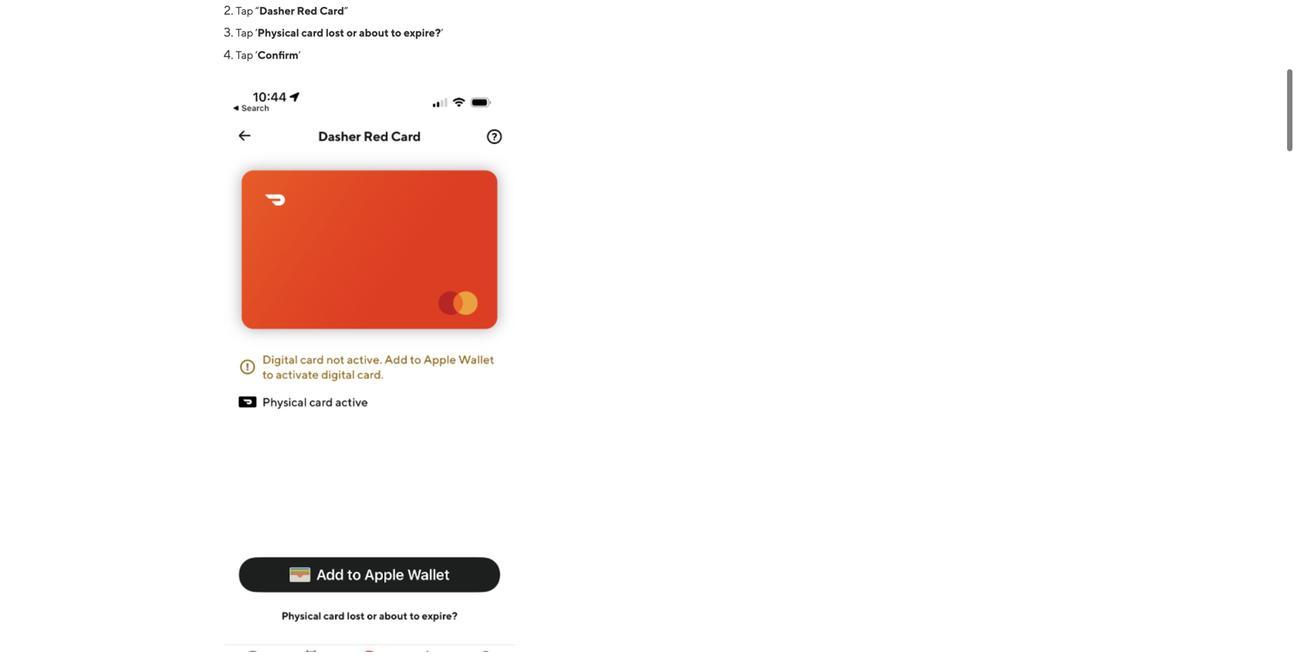 Task type: vqa. For each thing, say whether or not it's contained in the screenshot.
second tap from the top
yes



Task type: locate. For each thing, give the bounding box(es) containing it.
' down physical on the left top of page
[[299, 48, 301, 61]]

0 vertical spatial tap
[[236, 4, 253, 17]]

tap for tap " dasher red card "
[[236, 4, 253, 17]]

' for confirm
[[255, 48, 258, 61]]

1 tap from the top
[[236, 4, 253, 17]]

tap
[[236, 4, 253, 17], [236, 26, 253, 39], [236, 48, 253, 61]]

tap left confirm
[[236, 48, 253, 61]]

0 vertical spatial '
[[441, 26, 443, 39]]

2 ' from the top
[[255, 48, 258, 61]]

tap ' confirm '
[[236, 48, 301, 61]]

0 horizontal spatial '
[[299, 48, 301, 61]]

lost
[[326, 26, 344, 39]]

' right to
[[441, 26, 443, 39]]

card
[[320, 4, 344, 17]]

tap " dasher red card "
[[236, 4, 348, 17]]

about
[[359, 26, 389, 39]]

0 vertical spatial '
[[255, 26, 258, 39]]

1 vertical spatial tap
[[236, 26, 253, 39]]

tap left "
[[236, 4, 253, 17]]

3 tap from the top
[[236, 48, 253, 61]]

or
[[347, 26, 357, 39]]

'
[[441, 26, 443, 39], [299, 48, 301, 61]]

red
[[297, 4, 317, 17]]

1 ' from the top
[[255, 26, 258, 39]]

' down "
[[255, 26, 258, 39]]

to
[[391, 26, 402, 39]]

tap up tap ' confirm '
[[236, 26, 253, 39]]

2 vertical spatial tap
[[236, 48, 253, 61]]

user-added image image
[[217, 84, 533, 653]]

tap ' physical card lost or about to expire? '
[[236, 26, 443, 39]]

1 horizontal spatial '
[[441, 26, 443, 39]]

1 vertical spatial '
[[255, 48, 258, 61]]

' down physical on the left top of page
[[255, 48, 258, 61]]

dasher
[[259, 4, 295, 17]]

2 tap from the top
[[236, 26, 253, 39]]

'
[[255, 26, 258, 39], [255, 48, 258, 61]]



Task type: describe. For each thing, give the bounding box(es) containing it.
1 vertical spatial '
[[299, 48, 301, 61]]

physical
[[258, 26, 299, 39]]

tap for tap ' physical card lost or about to expire? '
[[236, 26, 253, 39]]

tap for tap ' confirm '
[[236, 48, 253, 61]]

confirm
[[258, 48, 299, 61]]

expire?
[[404, 26, 441, 39]]

card
[[301, 26, 324, 39]]

' for physical
[[255, 26, 258, 39]]

"
[[344, 4, 348, 17]]

"
[[255, 4, 259, 17]]



